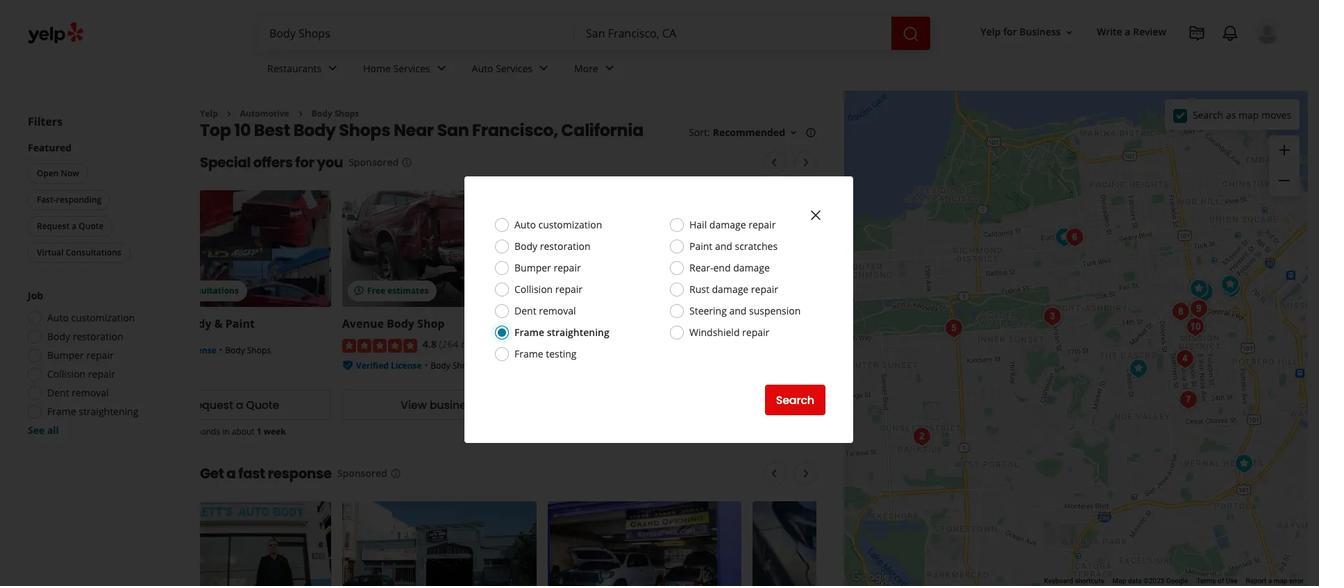 Task type: locate. For each thing, give the bounding box(es) containing it.
request up virtual
[[37, 220, 70, 232]]

3 free estimates link from the left
[[753, 191, 948, 307]]

close image
[[808, 207, 825, 224]]

estimates up the preferred image link
[[799, 285, 840, 297]]

1 vertical spatial and
[[730, 304, 747, 317]]

4.8 (264 reviews)
[[423, 338, 499, 351]]

frame straightening up testing
[[515, 326, 610, 339]]

services down (143 reviews)
[[673, 358, 705, 370]]

business down the "(264"
[[430, 397, 478, 413]]

body shops link
[[312, 108, 359, 119]]

google image
[[848, 568, 894, 586]]

&
[[214, 316, 223, 332]]

avenue body shop
[[342, 316, 445, 332]]

verified down ld
[[151, 345, 183, 357]]

1 horizontal spatial view business link
[[753, 390, 948, 421]]

automotive link
[[240, 108, 289, 119]]

1 horizontal spatial request a quote
[[189, 397, 279, 413]]

1 horizontal spatial dent removal
[[515, 304, 576, 317]]

16 chevron right v2 image
[[224, 108, 235, 119], [295, 108, 306, 119]]

2 reviews) from the left
[[667, 338, 704, 351]]

open
[[37, 167, 59, 179]]

1 previous image from the top
[[766, 154, 783, 171]]

next image
[[798, 154, 815, 171], [798, 466, 815, 482]]

24 chevron down v2 image right the home services
[[433, 60, 450, 77]]

1 free from the left
[[162, 285, 180, 297]]

bumper repair inside the search dialog
[[515, 261, 581, 274]]

collision up the all
[[47, 367, 86, 381]]

body inside the search dialog
[[515, 240, 538, 253]]

free right 16 free estimates v2 image
[[367, 285, 386, 297]]

0 horizontal spatial free estimates
[[367, 285, 429, 297]]

(143
[[645, 338, 664, 351]]

view down the 4.8
[[401, 397, 427, 413]]

view business down the "(264"
[[401, 397, 478, 413]]

special
[[200, 153, 251, 173]]

16 info v2 image for top 10 best body shops near san francisco, california
[[806, 127, 817, 138]]

frame left testing
[[515, 347, 544, 361]]

damage down rear-end damage
[[712, 283, 749, 296]]

frame up the all
[[47, 405, 76, 418]]

next image for special offers for you
[[798, 154, 815, 171]]

sponsored for get a fast response
[[337, 467, 387, 480]]

a up about
[[236, 397, 243, 413]]

2 previous image from the top
[[766, 466, 783, 482]]

0 vertical spatial verified license
[[151, 345, 217, 357]]

0 vertical spatial request a quote
[[37, 220, 104, 232]]

2 16 free estimates v2 image from the left
[[764, 286, 776, 297]]

2 vertical spatial frame
[[47, 405, 76, 418]]

free estimates up the preferred image link
[[778, 285, 840, 297]]

16 info v2 image
[[402, 157, 413, 168]]

request a quote button down fast-responding button
[[28, 216, 113, 237]]

auto inside auto services "link"
[[472, 62, 493, 75]]

16 chevron right v2 image right yelp link
[[224, 108, 235, 119]]

shops,
[[602, 358, 628, 370]]

2 24 chevron down v2 image from the left
[[536, 60, 552, 77]]

2 next image from the top
[[798, 466, 815, 482]]

frame testing
[[515, 347, 577, 361]]

estimates for body
[[388, 285, 429, 297]]

reviews) right the "(264"
[[461, 338, 499, 351]]

1 vertical spatial map
[[1274, 577, 1288, 585]]

1 horizontal spatial verified license
[[356, 360, 422, 372]]

sponsored
[[349, 156, 399, 169], [337, 467, 387, 480]]

collision up (143 reviews)
[[666, 316, 713, 332]]

open now
[[37, 167, 79, 179]]

for left you
[[295, 153, 314, 173]]

1 horizontal spatial dent
[[515, 304, 537, 317]]

0 vertical spatial paint
[[690, 240, 713, 253]]

1 horizontal spatial yelp
[[981, 25, 1001, 39]]

auto customization inside the search dialog
[[515, 218, 602, 231]]

1 vertical spatial request a quote button
[[137, 390, 331, 421]]

view business link down stereo
[[753, 390, 948, 421]]

featured group
[[25, 141, 172, 266]]

and for paint
[[715, 240, 733, 253]]

1 horizontal spatial bumper repair
[[515, 261, 581, 274]]

1 vertical spatial straightening
[[79, 405, 138, 418]]

0 horizontal spatial verified license
[[151, 345, 217, 357]]

collision repair up the all
[[47, 367, 115, 381]]

0 horizontal spatial for
[[295, 153, 314, 173]]

bumper repair
[[515, 261, 581, 274], [47, 349, 114, 362]]

request a quote down fast-responding button
[[37, 220, 104, 232]]

0 horizontal spatial search
[[776, 392, 815, 408]]

1 horizontal spatial car
[[833, 355, 847, 367]]

restoration inside the search dialog
[[540, 240, 591, 253]]

car left stereo
[[833, 355, 847, 367]]

map
[[1113, 577, 1127, 585]]

fast-responding button
[[28, 190, 111, 210]]

yelp for yelp link
[[200, 108, 218, 119]]

sponsored right response
[[337, 467, 387, 480]]

24 chevron down v2 image
[[325, 60, 341, 77], [536, 60, 552, 77]]

0 horizontal spatial collision
[[47, 367, 86, 381]]

0 horizontal spatial view business
[[401, 397, 478, 413]]

quote up consultations
[[79, 220, 104, 232]]

24 chevron down v2 image
[[433, 60, 450, 77], [601, 60, 618, 77]]

review
[[1134, 25, 1167, 39]]

0 vertical spatial next image
[[798, 154, 815, 171]]

1 horizontal spatial view business
[[812, 397, 889, 413]]

verified license for the rightmost verified license button
[[356, 360, 422, 372]]

dent removal up the frame testing
[[515, 304, 576, 317]]

0 vertical spatial collision repair
[[515, 283, 583, 296]]

customization
[[539, 218, 602, 231], [71, 311, 135, 324]]

view business down stereo
[[812, 397, 889, 413]]

steering
[[690, 304, 727, 317]]

0 horizontal spatial removal
[[72, 386, 109, 399]]

dent up the all
[[47, 386, 69, 399]]

domport auto body image
[[1182, 313, 1210, 341], [1182, 313, 1210, 341]]

2 view business link from the left
[[753, 390, 948, 421]]

16 free estimates v2 image up suspension
[[764, 286, 776, 297]]

16 free estimates v2 image up carstar
[[559, 286, 570, 297]]

free
[[162, 285, 180, 297], [367, 285, 386, 297], [573, 285, 591, 297], [778, 285, 797, 297]]

verified license down 4.8 star rating image
[[356, 360, 422, 372]]

1 free estimates from the left
[[367, 285, 429, 297]]

0 horizontal spatial verified
[[151, 345, 183, 357]]

0 vertical spatial dent removal
[[515, 304, 576, 317]]

stan carlsen body shop image
[[1039, 303, 1067, 330]]

for left business
[[1004, 25, 1018, 39]]

and up end
[[715, 240, 733, 253]]

2 estimates from the left
[[593, 285, 634, 297]]

24 chevron down v2 image inside home services link
[[433, 60, 450, 77]]

0 horizontal spatial dent
[[47, 386, 69, 399]]

free up suspension
[[778, 285, 797, 297]]

keyboard
[[1045, 577, 1074, 585]]

francisco,
[[472, 119, 558, 142]]

1 horizontal spatial free estimates link
[[548, 191, 742, 307]]

1 horizontal spatial view
[[812, 397, 838, 413]]

free for carstar auto world collision
[[573, 285, 591, 297]]

1 horizontal spatial services
[[496, 62, 533, 75]]

1 horizontal spatial auto customization
[[515, 218, 602, 231]]

0 vertical spatial frame straightening
[[515, 326, 610, 339]]

removal
[[539, 304, 576, 317], [72, 386, 109, 399]]

body shops down ld auto body & paint
[[225, 345, 271, 357]]

a right write
[[1126, 25, 1131, 39]]

1 vertical spatial search
[[776, 392, 815, 408]]

1 horizontal spatial verified
[[356, 360, 389, 372]]

0 vertical spatial for
[[1004, 25, 1018, 39]]

16 chevron down v2 image
[[1064, 27, 1075, 38]]

dent removal up the all
[[47, 386, 109, 399]]

straightening inside the search dialog
[[547, 326, 610, 339]]

testing
[[546, 347, 577, 361]]

request a quote button up responds in about 1 week
[[137, 390, 331, 421]]

0 horizontal spatial paint
[[226, 316, 255, 332]]

1 vertical spatial verified
[[356, 360, 389, 372]]

0 horizontal spatial reviews)
[[461, 338, 499, 351]]

0 vertical spatial 16 info v2 image
[[806, 127, 817, 138]]

0 horizontal spatial services
[[394, 62, 430, 75]]

view business link
[[342, 390, 537, 421], [753, 390, 948, 421]]

collision up carstar
[[515, 283, 553, 296]]

1 horizontal spatial 16 info v2 image
[[806, 127, 817, 138]]

dent up the frame testing
[[515, 304, 537, 317]]

option group containing job
[[24, 289, 172, 438]]

search dialog
[[0, 0, 1320, 586]]

frame straightening up the all
[[47, 405, 138, 418]]

0 vertical spatial body restoration
[[515, 240, 591, 253]]

rust
[[690, 283, 710, 296]]

1 vertical spatial request a quote
[[189, 397, 279, 413]]

0 horizontal spatial 24 chevron down v2 image
[[433, 60, 450, 77]]

write a review link
[[1092, 20, 1173, 45]]

1 horizontal spatial 16 chevron right v2 image
[[295, 108, 306, 119]]

auto inside the search dialog
[[515, 218, 536, 231]]

2 free from the left
[[367, 285, 386, 297]]

request up the responds
[[189, 397, 233, 413]]

1 free estimates link from the left
[[342, 191, 537, 307]]

estimates up carstar auto world collision
[[593, 285, 634, 297]]

body shops up you
[[312, 108, 359, 119]]

1 horizontal spatial collision repair
[[515, 283, 583, 296]]

search
[[1193, 108, 1224, 121], [776, 392, 815, 408]]

0 vertical spatial license
[[186, 345, 217, 357]]

body inside option group
[[47, 330, 70, 343]]

collision repair
[[515, 283, 583, 296], [47, 367, 115, 381]]

free for the preferred image
[[778, 285, 797, 297]]

view down tinting,
[[812, 397, 838, 413]]

services
[[394, 62, 430, 75], [496, 62, 533, 75], [673, 358, 705, 370]]

view
[[401, 397, 427, 413], [812, 397, 838, 413]]

0 vertical spatial customization
[[539, 218, 602, 231]]

2 free estimates from the left
[[573, 285, 634, 297]]

a
[[1126, 25, 1131, 39], [72, 220, 77, 232], [236, 397, 243, 413], [227, 464, 236, 484], [1269, 577, 1273, 585]]

1 vertical spatial yelp
[[200, 108, 218, 119]]

business for the preferred image
[[841, 397, 889, 413]]

request a quote up responds in about 1 week
[[189, 397, 279, 413]]

previous image for special offers for you
[[766, 154, 783, 171]]

1 horizontal spatial 16 free estimates v2 image
[[764, 286, 776, 297]]

1 vertical spatial removal
[[72, 386, 109, 399]]

collision repair up carstar
[[515, 283, 583, 296]]

scratches
[[735, 240, 778, 253]]

business down stereo
[[841, 397, 889, 413]]

16 free estimates v2 image
[[559, 286, 570, 297], [764, 286, 776, 297]]

reviews) right (143
[[667, 338, 704, 351]]

hail damage repair
[[690, 218, 776, 231]]

rear-end damage
[[690, 261, 770, 274]]

previous image
[[766, 154, 783, 171], [766, 466, 783, 482]]

carstar auto world collision
[[548, 316, 713, 332]]

services inside "link"
[[496, 62, 533, 75]]

bumper
[[515, 261, 551, 274], [47, 349, 84, 362]]

1 horizontal spatial license
[[391, 360, 422, 372]]

0 vertical spatial verified
[[151, 345, 183, 357]]

2 vertical spatial collision
[[47, 367, 86, 381]]

0 vertical spatial bumper repair
[[515, 261, 581, 274]]

0 horizontal spatial request a quote button
[[28, 216, 113, 237]]

4 free from the left
[[778, 285, 797, 297]]

24 chevron down v2 image right 'auto services'
[[536, 60, 552, 77]]

0 vertical spatial collision
[[515, 283, 553, 296]]

2 business from the left
[[841, 397, 889, 413]]

None search field
[[258, 17, 934, 50]]

business
[[430, 397, 478, 413], [841, 397, 889, 413]]

1 view business from the left
[[401, 397, 478, 413]]

0 horizontal spatial estimates
[[388, 285, 429, 297]]

2 car from the left
[[833, 355, 847, 367]]

services right home
[[394, 62, 430, 75]]

business
[[1020, 25, 1061, 39]]

map left the 'error'
[[1274, 577, 1288, 585]]

16 chevron right v2 image right best
[[295, 108, 306, 119]]

consumer auto body repair image
[[1172, 345, 1200, 373], [1172, 345, 1200, 373]]

24 chevron down v2 image inside auto services "link"
[[536, 60, 552, 77]]

shops
[[335, 108, 359, 119], [339, 119, 391, 142], [247, 345, 271, 357], [453, 360, 477, 372], [753, 367, 777, 379]]

near
[[394, 119, 434, 142]]

view business link down the "(264"
[[342, 390, 537, 421]]

1 vertical spatial dent removal
[[47, 386, 109, 399]]

frame up the frame testing
[[515, 326, 545, 339]]

0 vertical spatial quote
[[79, 220, 104, 232]]

map right as
[[1239, 108, 1260, 121]]

collision
[[515, 283, 553, 296], [666, 316, 713, 332], [47, 367, 86, 381]]

home services
[[363, 62, 430, 75]]

yelp inside button
[[981, 25, 1001, 39]]

avenue body shop image
[[1186, 295, 1214, 323], [1186, 295, 1214, 323]]

estimates up avenue body shop
[[388, 285, 429, 297]]

1 view from the left
[[401, 397, 427, 413]]

a right report
[[1269, 577, 1273, 585]]

restaurants link
[[256, 50, 352, 90]]

dent
[[515, 304, 537, 317], [47, 386, 69, 399]]

0 horizontal spatial body shops
[[225, 345, 271, 357]]

0 horizontal spatial free estimates link
[[342, 191, 537, 307]]

24 chevron down v2 image right the more
[[601, 60, 618, 77]]

verified down 4.8 star rating image
[[356, 360, 389, 372]]

will's auto body shop image
[[1061, 223, 1089, 251]]

job
[[28, 289, 43, 302]]

view business link for the preferred image
[[753, 390, 948, 421]]

view business link for avenue body shop
[[342, 390, 537, 421]]

search button
[[765, 385, 826, 415]]

damage up paint and scratches
[[710, 218, 746, 231]]

free estimates up avenue body shop
[[367, 285, 429, 297]]

1 16 free estimates v2 image from the left
[[559, 286, 570, 297]]

1 vertical spatial bumper repair
[[47, 349, 114, 362]]

1 16 chevron right v2 image from the left
[[224, 108, 235, 119]]

1 horizontal spatial request
[[189, 397, 233, 413]]

16 info v2 image
[[806, 127, 817, 138], [390, 468, 401, 479]]

16 free estimates v2 image
[[353, 286, 365, 297]]

16 free estimates v2 image for the preferred image
[[764, 286, 776, 297]]

search inside button
[[776, 392, 815, 408]]

auto services
[[472, 62, 533, 75]]

sort:
[[689, 126, 710, 139]]

west wind automotive image
[[1168, 298, 1196, 325]]

1 next image from the top
[[798, 154, 815, 171]]

body shops down the "(264"
[[431, 360, 477, 372]]

car down no
[[753, 355, 767, 367]]

ld
[[137, 316, 151, 332]]

free estimates link for world
[[548, 191, 742, 307]]

yelp left business
[[981, 25, 1001, 39]]

paint right &
[[226, 316, 255, 332]]

verified license button down 4.8 star rating image
[[356, 358, 422, 372]]

moves
[[1262, 108, 1292, 121]]

damage for hail damage repair
[[710, 218, 746, 231]]

2 view business from the left
[[812, 397, 889, 413]]

week
[[264, 426, 286, 438]]

free left 'consultations'
[[162, 285, 180, 297]]

3 estimates from the left
[[799, 285, 840, 297]]

body restoration inside the search dialog
[[515, 240, 591, 253]]

of
[[1218, 577, 1225, 585]]

2 16 chevron right v2 image from the left
[[295, 108, 306, 119]]

and down "rust damage repair"
[[730, 304, 747, 317]]

0 vertical spatial yelp
[[981, 25, 1001, 39]]

consultations
[[66, 247, 121, 258]]

0 vertical spatial damage
[[710, 218, 746, 231]]

1 horizontal spatial body shops
[[312, 108, 359, 119]]

0 horizontal spatial dent removal
[[47, 386, 109, 399]]

1 horizontal spatial removal
[[539, 304, 576, 317]]

view business for the preferred image
[[812, 397, 889, 413]]

0 horizontal spatial view
[[401, 397, 427, 413]]

collision repair inside the search dialog
[[515, 283, 583, 296]]

collision repair inside option group
[[47, 367, 115, 381]]

license down 4.8 star rating image
[[391, 360, 422, 372]]

request a quote button
[[28, 216, 113, 237], [137, 390, 331, 421]]

0 vertical spatial sponsored
[[349, 156, 399, 169]]

a down fast-responding button
[[72, 220, 77, 232]]

1 business from the left
[[430, 397, 478, 413]]

1 vertical spatial collision repair
[[47, 367, 115, 381]]

map region
[[787, 39, 1320, 586]]

license down ld auto body & paint
[[186, 345, 217, 357]]

2 24 chevron down v2 image from the left
[[601, 60, 618, 77]]

24 chevron down v2 image inside more link
[[601, 60, 618, 77]]

24 chevron down v2 image inside 'restaurants' link
[[325, 60, 341, 77]]

next image for get a fast response
[[798, 466, 815, 482]]

sponsored left 16 info v2 icon
[[349, 156, 399, 169]]

1 estimates from the left
[[388, 285, 429, 297]]

dent removal
[[515, 304, 576, 317], [47, 386, 109, 399]]

2 view from the left
[[812, 397, 838, 413]]

report
[[1247, 577, 1267, 585]]

1 horizontal spatial quote
[[246, 397, 279, 413]]

verified license down ld auto body & paint link
[[151, 345, 217, 357]]

quote up 1
[[246, 397, 279, 413]]

0 vertical spatial straightening
[[547, 326, 610, 339]]

group
[[1270, 135, 1300, 197]]

consultations
[[182, 285, 239, 297]]

free estimates up carstar auto world collision
[[573, 285, 634, 297]]

map
[[1239, 108, 1260, 121], [1274, 577, 1288, 585]]

0 horizontal spatial 16 info v2 image
[[390, 468, 401, 479]]

0 vertical spatial map
[[1239, 108, 1260, 121]]

dent removal inside the search dialog
[[515, 304, 576, 317]]

0 horizontal spatial bumper
[[47, 349, 84, 362]]

0 horizontal spatial restoration
[[73, 330, 123, 343]]

yelp left 10
[[200, 108, 218, 119]]

removal inside the search dialog
[[539, 304, 576, 317]]

0 horizontal spatial 24 chevron down v2 image
[[325, 60, 341, 77]]

1 vertical spatial sponsored
[[337, 467, 387, 480]]

frame straightening
[[515, 326, 610, 339], [47, 405, 138, 418]]

0 vertical spatial and
[[715, 240, 733, 253]]

request a quote
[[37, 220, 104, 232], [189, 397, 279, 413]]

terms
[[1197, 577, 1217, 585]]

search left as
[[1193, 108, 1224, 121]]

top
[[200, 119, 231, 142]]

option group
[[24, 289, 172, 438]]

1 reviews) from the left
[[461, 338, 499, 351]]

auto inside option group
[[47, 311, 69, 324]]

international sport motors image
[[1218, 274, 1246, 302]]

battery roadie image
[[1217, 271, 1245, 298]]

paint up rear-
[[690, 240, 713, 253]]

body restoration
[[515, 240, 591, 253], [47, 330, 123, 343]]

services up 'francisco,'
[[496, 62, 533, 75]]

1 24 chevron down v2 image from the left
[[433, 60, 450, 77]]

0 vertical spatial restoration
[[540, 240, 591, 253]]

more
[[575, 62, 599, 75]]

body
[[312, 108, 332, 119], [294, 119, 336, 142], [515, 240, 538, 253], [184, 316, 212, 332], [387, 316, 415, 332], [47, 330, 70, 343], [225, 345, 245, 357], [924, 355, 943, 367], [580, 358, 600, 370], [431, 360, 451, 372]]

1 vertical spatial verified license
[[356, 360, 422, 372]]

0 vertical spatial previous image
[[766, 154, 783, 171]]

1 view business link from the left
[[342, 390, 537, 421]]

1 vertical spatial restoration
[[73, 330, 123, 343]]

see
[[28, 424, 45, 437]]

top 10 best body shops near san francisco, california
[[200, 119, 644, 142]]

map for error
[[1274, 577, 1288, 585]]

damage down scratches on the top of page
[[734, 261, 770, 274]]

0 horizontal spatial 16 free estimates v2 image
[[559, 286, 570, 297]]

24 chevron down v2 image right restaurants
[[325, 60, 341, 77]]

0 horizontal spatial license
[[186, 345, 217, 357]]

1 horizontal spatial straightening
[[547, 326, 610, 339]]

report a map error link
[[1247, 577, 1305, 585]]

1 horizontal spatial free estimates
[[573, 285, 634, 297]]

1 24 chevron down v2 image from the left
[[325, 60, 341, 77]]

verified license for leftmost verified license button
[[151, 345, 217, 357]]

free up carstar
[[573, 285, 591, 297]]

1 vertical spatial frame straightening
[[47, 405, 138, 418]]

towing,
[[548, 358, 578, 370]]

0 horizontal spatial request a quote
[[37, 220, 104, 232]]

1 horizontal spatial map
[[1274, 577, 1288, 585]]

search down window
[[776, 392, 815, 408]]

0 vertical spatial search
[[1193, 108, 1224, 121]]

carstar sunset auto reconstruction image
[[941, 314, 968, 342]]

verified license button down ld auto body & paint link
[[151, 343, 217, 357]]

2 free estimates link from the left
[[548, 191, 742, 307]]

restaurants
[[267, 62, 322, 75]]

3 free from the left
[[573, 285, 591, 297]]

view business
[[401, 397, 478, 413], [812, 397, 889, 413]]

for
[[1004, 25, 1018, 39], [295, 153, 314, 173]]



Task type: vqa. For each thing, say whether or not it's contained in the screenshot.
photos
no



Task type: describe. For each thing, give the bounding box(es) containing it.
view for the preferred image
[[812, 397, 838, 413]]

1 vertical spatial paint
[[226, 316, 255, 332]]

frame inside option group
[[47, 405, 76, 418]]

all
[[47, 424, 59, 437]]

collision inside option group
[[47, 367, 86, 381]]

projects image
[[1189, 25, 1206, 42]]

response
[[268, 464, 332, 484]]

user actions element
[[970, 17, 1300, 103]]

for inside button
[[1004, 25, 1018, 39]]

pacific collision care image
[[1175, 386, 1203, 414]]

business for avenue body shop
[[430, 397, 478, 413]]

the preferred image link
[[753, 316, 867, 332]]

a inside "element"
[[1126, 25, 1131, 39]]

services for auto services
[[496, 62, 533, 75]]

free estimates for auto
[[573, 285, 634, 297]]

yelp for business button
[[976, 20, 1081, 45]]

request a quote inside featured group
[[37, 220, 104, 232]]

1 vertical spatial damage
[[734, 261, 770, 274]]

search for search
[[776, 392, 815, 408]]

0 vertical spatial frame
[[515, 326, 545, 339]]

(143 reviews)
[[645, 338, 704, 351]]

shops inside the preferred image no reviews car window tinting, car stereo installation, body shops
[[753, 367, 777, 379]]

24 chevron down v2 image for restaurants
[[325, 60, 341, 77]]

1 vertical spatial collision
[[666, 316, 713, 332]]

1 horizontal spatial request a quote button
[[137, 390, 331, 421]]

european collision center image
[[1186, 275, 1214, 303]]

tinting,
[[803, 355, 831, 367]]

parkside paint & body shop image
[[909, 423, 936, 450]]

4.8 star rating image
[[342, 339, 417, 353]]

1 vertical spatial bumper
[[47, 349, 84, 362]]

you
[[317, 153, 343, 173]]

fast-responding
[[37, 194, 102, 206]]

0 horizontal spatial verified license button
[[151, 343, 217, 357]]

reviews
[[767, 338, 798, 350]]

soma collision repair image
[[1191, 278, 1219, 306]]

terms of use link
[[1197, 577, 1238, 585]]

1 vertical spatial frame
[[515, 347, 544, 361]]

rear-
[[690, 261, 714, 274]]

dent removal inside option group
[[47, 386, 109, 399]]

windshield repair
[[690, 326, 770, 339]]

24 chevron down v2 image for more
[[601, 60, 618, 77]]

free consultations
[[162, 285, 239, 297]]

16 chevron right v2 image for automotive
[[224, 108, 235, 119]]

see all
[[28, 424, 59, 437]]

responding
[[56, 194, 102, 206]]

open now button
[[28, 163, 88, 184]]

the grateful dent image
[[1125, 355, 1153, 382]]

1 vertical spatial license
[[391, 360, 422, 372]]

keyboard shortcuts
[[1045, 577, 1105, 585]]

map for moves
[[1239, 108, 1260, 121]]

ld auto body & paint link
[[137, 316, 255, 332]]

image
[[833, 316, 867, 332]]

free estimates link for shop
[[342, 191, 537, 307]]

window
[[769, 355, 800, 367]]

map data ©2023 google
[[1113, 577, 1189, 585]]

error
[[1290, 577, 1305, 585]]

free estimates for body
[[367, 285, 429, 297]]

customization inside the search dialog
[[539, 218, 602, 231]]

world
[[630, 316, 663, 332]]

as
[[1227, 108, 1237, 121]]

24 chevron down v2 image for auto services
[[536, 60, 552, 77]]

home services link
[[352, 50, 461, 90]]

rust damage repair
[[690, 283, 779, 296]]

zoom in image
[[1277, 142, 1293, 158]]

offers
[[253, 153, 293, 173]]

1 horizontal spatial verified license button
[[356, 358, 422, 372]]

fast
[[238, 464, 265, 484]]

stan carlsen body shop image
[[1039, 303, 1067, 330]]

more link
[[563, 50, 629, 90]]

now
[[61, 167, 79, 179]]

paint and scratches
[[690, 240, 778, 253]]

search for search as map moves
[[1193, 108, 1224, 121]]

responds
[[182, 426, 220, 438]]

view for avenue body shop
[[401, 397, 427, 413]]

zoom out image
[[1277, 172, 1293, 189]]

bumper inside the search dialog
[[515, 261, 551, 274]]

0 horizontal spatial auto customization
[[47, 311, 135, 324]]

1 vertical spatial dent
[[47, 386, 69, 399]]

virtual
[[37, 247, 64, 258]]

1 vertical spatial quote
[[246, 397, 279, 413]]

about
[[232, 426, 255, 438]]

search as map moves
[[1193, 108, 1292, 121]]

report a map error
[[1247, 577, 1305, 585]]

frame straightening inside the search dialog
[[515, 326, 610, 339]]

1 vertical spatial request
[[189, 397, 233, 413]]

san
[[437, 119, 469, 142]]

carstar
[[548, 316, 598, 332]]

16 info v2 image for get a fast response
[[390, 468, 401, 479]]

2 horizontal spatial services
[[673, 358, 705, 370]]

carstar auto world collision link
[[548, 316, 713, 332]]

free consultations link
[[137, 191, 331, 307]]

1 car from the left
[[753, 355, 767, 367]]

end
[[714, 261, 731, 274]]

a inside group
[[72, 220, 77, 232]]

collision inside the search dialog
[[515, 283, 553, 296]]

straightening inside option group
[[79, 405, 138, 418]]

4.3 star rating image
[[548, 339, 623, 353]]

towing, body shops, auto glass services
[[548, 358, 705, 370]]

data
[[1129, 577, 1142, 585]]

16 chevron right v2 image for body shops
[[295, 108, 306, 119]]

estimates for auto
[[593, 285, 634, 297]]

virtual consultations button
[[28, 242, 130, 263]]

shortcuts
[[1075, 577, 1105, 585]]

0 vertical spatial body shops
[[312, 108, 359, 119]]

google
[[1167, 577, 1189, 585]]

and for steering
[[730, 304, 747, 317]]

request inside featured group
[[37, 220, 70, 232]]

responds in about 1 week
[[182, 426, 286, 438]]

see all button
[[28, 424, 59, 437]]

4.8
[[423, 338, 437, 351]]

best
[[254, 119, 290, 142]]

home
[[363, 62, 391, 75]]

keyboard shortcuts button
[[1045, 577, 1105, 586]]

no
[[753, 338, 765, 350]]

glass
[[650, 358, 671, 370]]

2 vertical spatial body shops
[[431, 360, 477, 372]]

damage for rust damage repair
[[712, 283, 749, 296]]

3 free estimates from the left
[[778, 285, 840, 297]]

in
[[222, 426, 230, 438]]

avenue
[[342, 316, 384, 332]]

the preferred image no reviews car window tinting, car stereo installation, body shops
[[753, 316, 943, 379]]

10
[[234, 119, 251, 142]]

0 vertical spatial request a quote button
[[28, 216, 113, 237]]

body inside the preferred image no reviews car window tinting, car stereo installation, body shops
[[924, 355, 943, 367]]

1
[[257, 426, 262, 438]]

free for avenue body shop
[[367, 285, 386, 297]]

hail
[[690, 218, 707, 231]]

windshield
[[690, 326, 740, 339]]

auto services link
[[461, 50, 563, 90]]

0 horizontal spatial customization
[[71, 311, 135, 324]]

0 horizontal spatial frame straightening
[[47, 405, 138, 418]]

shop
[[418, 316, 445, 332]]

stress-free auto care / emerald auto image
[[1051, 223, 1079, 251]]

stereo
[[849, 355, 874, 367]]

get
[[200, 464, 224, 484]]

1 vertical spatial body restoration
[[47, 330, 123, 343]]

earthling automotive image
[[1231, 450, 1259, 478]]

yelp for yelp for business
[[981, 25, 1001, 39]]

16 free estimates v2 image for carstar auto world collision
[[559, 286, 570, 297]]

dent inside the search dialog
[[515, 304, 537, 317]]

yelp link
[[200, 108, 218, 119]]

business categories element
[[256, 50, 1281, 90]]

(264
[[439, 338, 459, 351]]

1 vertical spatial body shops
[[225, 345, 271, 357]]

get a fast response
[[200, 464, 332, 484]]

featured
[[28, 141, 72, 154]]

california
[[562, 119, 644, 142]]

sponsored for special offers for you
[[349, 156, 399, 169]]

©2023
[[1144, 577, 1165, 585]]

a right get on the bottom of page
[[227, 464, 236, 484]]

virtual consultations
[[37, 247, 121, 258]]

quote inside featured group
[[79, 220, 104, 232]]

search image
[[903, 25, 920, 42]]

previous image for get a fast response
[[766, 466, 783, 482]]

notifications image
[[1223, 25, 1239, 42]]

16 verified v2 image
[[342, 360, 353, 371]]

view business for avenue body shop
[[401, 397, 478, 413]]

the
[[753, 316, 774, 332]]

paint inside the search dialog
[[690, 240, 713, 253]]

services for home services
[[394, 62, 430, 75]]

24 chevron down v2 image for home services
[[433, 60, 450, 77]]

0 horizontal spatial bumper repair
[[47, 349, 114, 362]]



